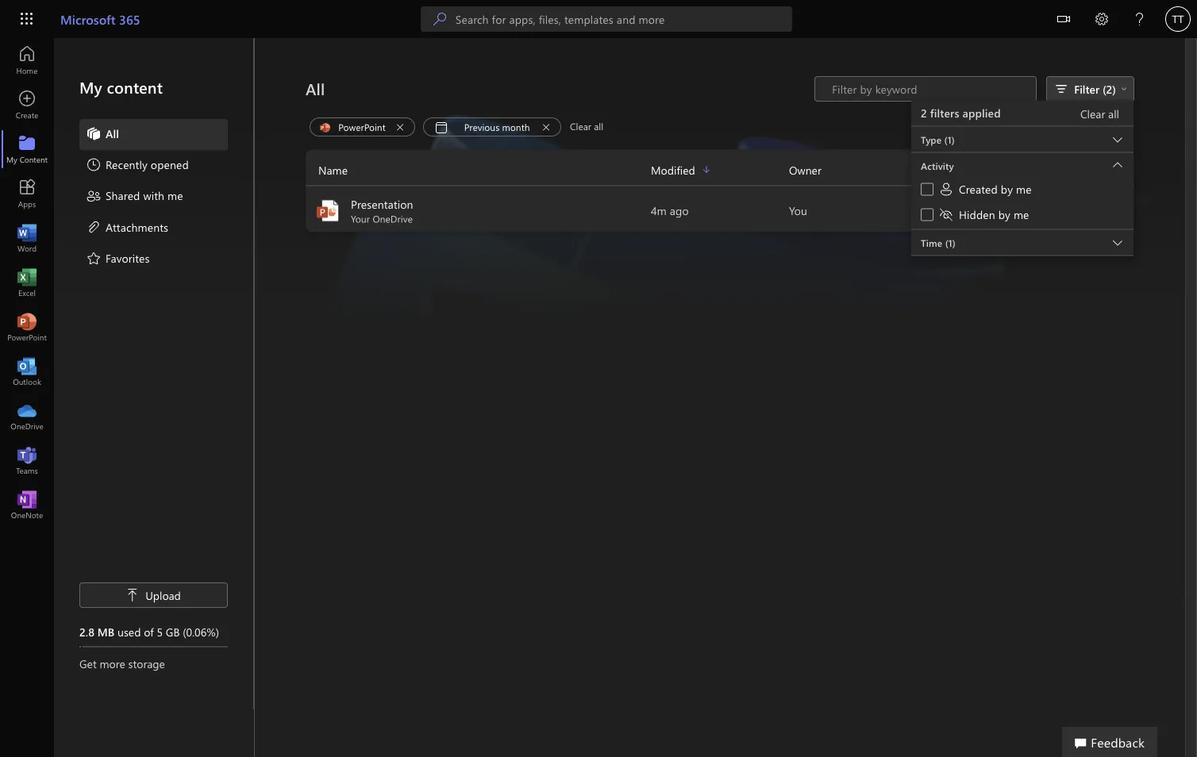 Task type: locate. For each thing, give the bounding box(es) containing it.
menu containing all
[[79, 119, 228, 275]]

clear all down filter (2) 
[[1081, 106, 1120, 121]]

by up hidden by me
[[1001, 182, 1014, 197]]

all
[[306, 78, 325, 99], [106, 126, 119, 141]]

modified button
[[651, 161, 790, 179]]

attachments
[[106, 219, 169, 234]]

powerpoint image
[[19, 319, 35, 335]]

modified
[[651, 162, 696, 177]]

(0.06%)
[[183, 625, 219, 639]]

1 horizontal spatial clear all button
[[1076, 105, 1125, 123]]

all up "powerpoint" button
[[306, 78, 325, 99]]

0 horizontal spatial clear all button
[[566, 118, 609, 137]]

ago
[[670, 203, 689, 218]]

1 horizontal spatial all
[[306, 78, 325, 99]]

me right with
[[168, 188, 183, 203]]

name
[[319, 162, 348, 177]]

1 horizontal spatial clear all
[[1081, 106, 1120, 121]]

by
[[1001, 182, 1014, 197], [999, 207, 1011, 222]]

0 vertical spatial by
[[1001, 182, 1014, 197]]

by inside hidden by me element
[[999, 207, 1011, 222]]

clear all
[[1081, 106, 1120, 121], [570, 120, 604, 133]]

0 horizontal spatial all
[[106, 126, 119, 141]]

 upload
[[126, 588, 181, 603]]

by for created
[[1001, 182, 1014, 197]]

clear
[[1081, 106, 1106, 121], [570, 120, 592, 133]]

time (1)
[[921, 237, 956, 249]]

recently opened
[[106, 157, 189, 172]]

microsoft 365
[[60, 10, 140, 27]]

owner
[[790, 162, 822, 177]]

created by me
[[960, 182, 1032, 197]]

recently
[[106, 157, 148, 172]]

0 vertical spatial (1)
[[945, 133, 955, 146]]

me down activity, column 4 of 4 column header
[[1017, 182, 1032, 197]]

2
[[921, 106, 928, 120]]

(1) for time (1)
[[946, 237, 956, 249]]

get
[[79, 656, 97, 671]]

0 horizontal spatial all
[[594, 120, 604, 133]]

(2)
[[1103, 81, 1117, 96]]

by inside created by me element
[[1001, 182, 1014, 197]]

recently opened element
[[86, 157, 189, 176]]

all element
[[86, 125, 119, 144]]

storage
[[128, 656, 165, 671]]

all
[[1109, 106, 1120, 121], [594, 120, 604, 133]]

onenote image
[[19, 497, 35, 513]]

clear down the filter
[[1081, 106, 1106, 121]]

my content image
[[19, 141, 35, 157]]

activity
[[921, 160, 955, 172], [928, 162, 964, 177]]

(1) right time
[[946, 237, 956, 249]]

by for hidden
[[999, 207, 1011, 222]]

favorites
[[106, 251, 150, 265]]

filter (2) 
[[1075, 81, 1128, 96]]

4m ago
[[651, 203, 689, 218]]

None search field
[[421, 6, 793, 32]]

hidden by me element
[[939, 207, 1030, 223]]

hidden by me checkbox item
[[912, 204, 1134, 229]]

onedrive
[[373, 212, 413, 225]]

teams image
[[19, 453, 35, 469]]

powerpoint button
[[310, 118, 415, 137]]

menu
[[79, 119, 228, 275], [912, 153, 1134, 230], [912, 178, 1134, 229]]

all up the recently
[[106, 126, 119, 141]]

(1)
[[945, 133, 955, 146], [946, 237, 956, 249]]

clear all button
[[1076, 105, 1125, 123], [566, 118, 609, 137]]

1 horizontal spatial all
[[1109, 106, 1120, 121]]

apps image
[[19, 186, 35, 202]]

clear all for the left clear all button
[[570, 120, 604, 133]]

me down created by me checkbox item
[[1014, 207, 1030, 222]]

1 vertical spatial all
[[106, 126, 119, 141]]

activity, column 4 of 4 column header
[[928, 161, 1135, 179]]

outlook image
[[19, 364, 35, 380]]

clear all button right month
[[566, 118, 609, 137]]

0 vertical spatial all
[[306, 78, 325, 99]]

me
[[1017, 182, 1032, 197], [168, 188, 183, 203], [1014, 207, 1030, 222]]

1 vertical spatial by
[[999, 207, 1011, 222]]

5
[[157, 625, 163, 639]]

by down "created by me"
[[999, 207, 1011, 222]]

feedback
[[1092, 734, 1145, 751]]

powerpoint image
[[315, 198, 341, 224]]

with
[[143, 188, 164, 203]]

1 vertical spatial (1)
[[946, 237, 956, 249]]

menu inside my content left pane navigation navigation
[[79, 119, 228, 275]]

me inside my content left pane navigation navigation
[[168, 188, 183, 203]]

presentation your onedrive
[[351, 197, 414, 225]]

clear all right month
[[570, 120, 604, 133]]

navigation
[[0, 38, 54, 527]]

clear right month
[[570, 120, 592, 133]]

0 horizontal spatial clear all
[[570, 120, 604, 133]]

opened
[[151, 157, 189, 172]]

mb
[[98, 625, 115, 639]]

your
[[351, 212, 370, 225]]

word image
[[19, 230, 35, 246]]

clear all button down filter (2) 
[[1076, 105, 1125, 123]]

tt button
[[1160, 0, 1198, 38]]

all for the left clear all button
[[594, 120, 604, 133]]

row
[[306, 161, 1135, 186]]

content
[[107, 77, 163, 98]]

attachments element
[[86, 219, 169, 238]]

(1) right type
[[945, 133, 955, 146]]

all inside 'element'
[[106, 126, 119, 141]]

filter
[[1075, 81, 1100, 96]]

me for shared with me
[[168, 188, 183, 203]]



Task type: describe. For each thing, give the bounding box(es) containing it.

[[126, 589, 139, 602]]

of
[[144, 625, 154, 639]]

powerpoint
[[339, 120, 386, 133]]

displaying 1 out of 4 files. status
[[815, 76, 1037, 102]]

2.8
[[79, 625, 94, 639]]

2.8 mb used of 5 gb (0.06%)
[[79, 625, 219, 639]]

excel image
[[19, 275, 35, 291]]

name button
[[306, 161, 651, 179]]

all for rightmost clear all button
[[1109, 106, 1120, 121]]

favorites element
[[86, 250, 150, 269]]

time
[[921, 237, 943, 249]]

 button
[[1045, 0, 1083, 41]]

previous month
[[464, 120, 530, 133]]

type
[[921, 133, 942, 146]]

Filter by keyword text field
[[831, 81, 1029, 97]]

feedback button
[[1063, 728, 1158, 758]]

applied
[[963, 106, 1001, 120]]

gb
[[166, 625, 180, 639]]

get more storage button
[[79, 656, 228, 672]]

activity inside column header
[[928, 162, 964, 177]]

month
[[502, 120, 530, 133]]

me for created by me
[[1017, 182, 1032, 197]]

clear all for rightmost clear all button
[[1081, 106, 1120, 121]]

0 horizontal spatial clear
[[570, 120, 592, 133]]

2 filters applied
[[921, 106, 1001, 120]]

none search field inside microsoft 365 banner
[[421, 6, 793, 32]]

365
[[119, 10, 140, 27]]

me for hidden by me
[[1014, 207, 1030, 222]]

onedrive image
[[19, 408, 35, 424]]


[[1058, 13, 1071, 25]]

shared with me element
[[86, 188, 183, 207]]


[[1122, 86, 1128, 92]]

Search box. Suggestions appear as you type. search field
[[456, 6, 793, 32]]

home image
[[19, 52, 35, 68]]

upload
[[146, 588, 181, 603]]

previous month button
[[423, 118, 562, 137]]

created by me element
[[939, 181, 1032, 197]]

owner button
[[790, 161, 928, 179]]

hidden
[[960, 207, 996, 222]]

created by me checkbox item
[[912, 178, 1134, 204]]

name presentation cell
[[306, 197, 651, 225]]

my
[[79, 77, 102, 98]]

filters
[[931, 106, 960, 120]]

get more storage
[[79, 656, 165, 671]]

4m
[[651, 203, 667, 218]]

microsoft 365 banner
[[0, 0, 1198, 41]]

my content left pane navigation navigation
[[54, 38, 254, 710]]

my content
[[79, 77, 163, 98]]

microsoft
[[60, 10, 116, 27]]

shared
[[106, 188, 140, 203]]

row containing name
[[306, 161, 1135, 186]]

more
[[100, 656, 125, 671]]

create image
[[19, 97, 35, 113]]

previous
[[464, 120, 500, 133]]

type (1)
[[921, 133, 955, 146]]

used
[[118, 625, 141, 639]]

shared with me
[[106, 188, 183, 203]]

(1) for type (1)
[[945, 133, 955, 146]]

created
[[960, 182, 998, 197]]

hidden by me
[[960, 207, 1030, 222]]

1 horizontal spatial clear
[[1081, 106, 1106, 121]]

you
[[790, 203, 808, 218]]

presentation
[[351, 197, 414, 212]]

tt
[[1173, 13, 1185, 25]]



Task type: vqa. For each thing, say whether or not it's contained in the screenshot.
files to the middle
no



